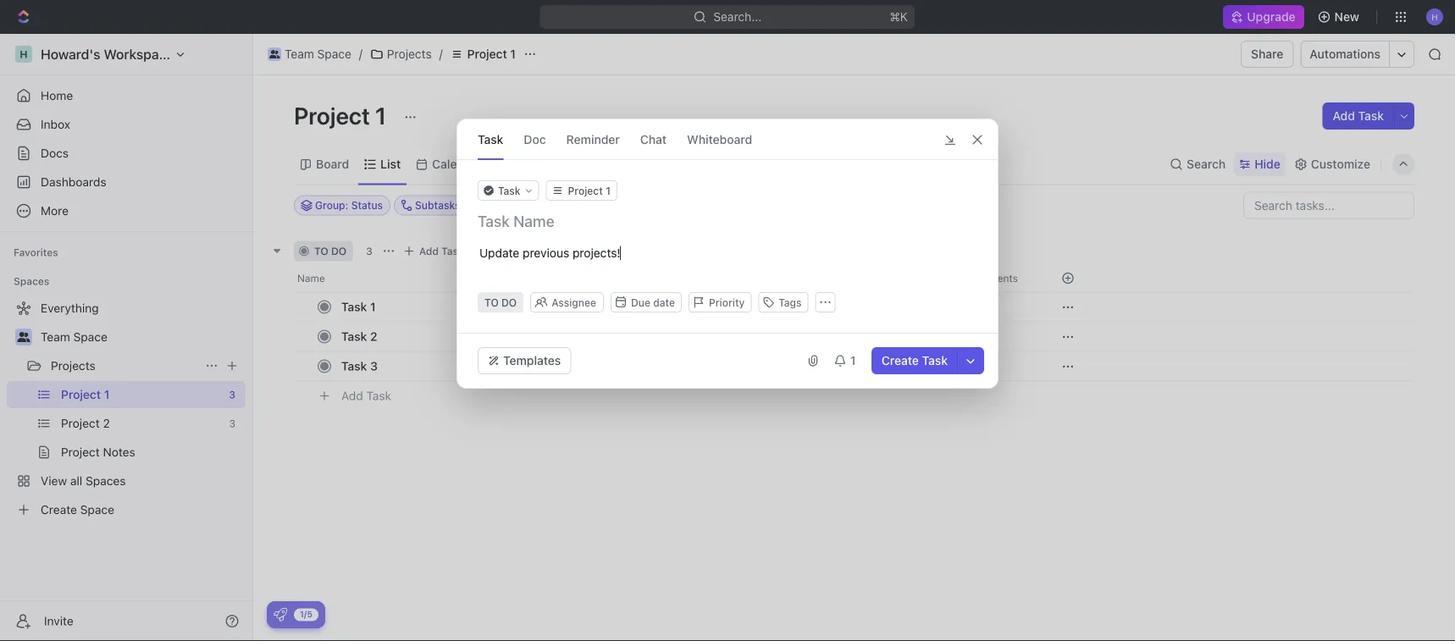 Task type: vqa. For each thing, say whether or not it's contained in the screenshot.
business time image within the tree
no



Task type: locate. For each thing, give the bounding box(es) containing it.
do up ‎task 1
[[331, 245, 347, 257]]

reminder button
[[567, 119, 620, 159]]

project
[[467, 47, 507, 61], [294, 101, 370, 129]]

0 horizontal spatial team
[[41, 330, 70, 344]]

3 down the 2
[[370, 359, 378, 373]]

to inside dropdown button
[[485, 297, 499, 308]]

‎task
[[341, 300, 367, 314], [341, 330, 367, 344]]

task
[[1359, 109, 1385, 123], [478, 132, 504, 146], [498, 185, 521, 197], [442, 245, 464, 257], [922, 354, 948, 368], [341, 359, 367, 373], [367, 389, 392, 403]]

1 vertical spatial add task button
[[399, 241, 471, 261]]

board link
[[313, 153, 349, 176]]

0 vertical spatial space
[[317, 47, 352, 61]]

to
[[314, 245, 329, 257], [485, 297, 499, 308]]

1 horizontal spatial project
[[467, 47, 507, 61]]

add task button
[[1323, 103, 1395, 130], [399, 241, 471, 261], [334, 386, 398, 406]]

chat button
[[640, 119, 667, 159]]

0 vertical spatial ‎task
[[341, 300, 367, 314]]

1 vertical spatial add
[[419, 245, 439, 257]]

1 horizontal spatial to do
[[485, 297, 517, 308]]

‎task 2
[[341, 330, 378, 344]]

0 vertical spatial team space
[[285, 47, 352, 61]]

1 vertical spatial team space
[[41, 330, 107, 344]]

projects
[[387, 47, 432, 61], [51, 359, 96, 373]]

tags button
[[759, 292, 809, 313]]

0 horizontal spatial user group image
[[17, 332, 30, 342]]

tags button
[[759, 292, 809, 313]]

add task button up customize
[[1323, 103, 1395, 130]]

‎task up ‎task 2
[[341, 300, 367, 314]]

add task up customize
[[1333, 109, 1385, 123]]

1 horizontal spatial team space link
[[264, 44, 356, 64]]

1 vertical spatial add task
[[419, 245, 464, 257]]

team inside tree
[[41, 330, 70, 344]]

1 ‎task from the top
[[341, 300, 367, 314]]

inbox link
[[7, 111, 246, 138]]

add task down task 3
[[341, 389, 392, 403]]

0 vertical spatial user group image
[[269, 50, 280, 58]]

assignee
[[552, 297, 596, 308]]

1 vertical spatial project
[[294, 101, 370, 129]]

add task
[[1333, 109, 1385, 123], [419, 245, 464, 257], [341, 389, 392, 403]]

1 vertical spatial team space link
[[41, 324, 242, 351]]

0 vertical spatial add task button
[[1323, 103, 1395, 130]]

dashboards
[[41, 175, 106, 189]]

tree inside sidebar navigation
[[7, 295, 246, 524]]

1 vertical spatial do
[[502, 297, 517, 308]]

1 button
[[827, 347, 865, 375]]

add task button up ‎task 1 link
[[399, 241, 471, 261]]

0 horizontal spatial space
[[73, 330, 107, 344]]

table
[[577, 157, 607, 171]]

to do button
[[478, 292, 524, 313]]

1 vertical spatial team
[[41, 330, 70, 344]]

spaces
[[14, 275, 49, 287]]

2 horizontal spatial add
[[1333, 109, 1356, 123]]

0 horizontal spatial project 1
[[294, 101, 392, 129]]

1 vertical spatial user group image
[[17, 332, 30, 342]]

0 horizontal spatial do
[[331, 245, 347, 257]]

0 horizontal spatial team space
[[41, 330, 107, 344]]

1 vertical spatial space
[[73, 330, 107, 344]]

projects inside tree
[[51, 359, 96, 373]]

1 vertical spatial to do
[[485, 297, 517, 308]]

0 horizontal spatial team space link
[[41, 324, 242, 351]]

2 ‎task from the top
[[341, 330, 367, 344]]

1
[[510, 47, 516, 61], [375, 101, 387, 129], [370, 300, 376, 314], [851, 354, 856, 368]]

hide
[[1255, 157, 1281, 171]]

task inside dropdown button
[[498, 185, 521, 197]]

add up ‎task 1 link
[[419, 245, 439, 257]]

new button
[[1311, 3, 1370, 31]]

1 vertical spatial to
[[485, 297, 499, 308]]

0 horizontal spatial projects
[[51, 359, 96, 373]]

table link
[[573, 153, 607, 176]]

chat
[[640, 132, 667, 146]]

add task button down task 3
[[334, 386, 398, 406]]

0 vertical spatial add task
[[1333, 109, 1385, 123]]

/
[[359, 47, 363, 61], [439, 47, 443, 61]]

user group image
[[269, 50, 280, 58], [17, 332, 30, 342]]

1 vertical spatial projects
[[51, 359, 96, 373]]

onboarding checklist button image
[[274, 608, 287, 622]]

dashboards link
[[7, 169, 246, 196]]

0 horizontal spatial to do
[[314, 245, 347, 257]]

0 vertical spatial to do
[[314, 245, 347, 257]]

1 horizontal spatial user group image
[[269, 50, 280, 58]]

team
[[285, 47, 314, 61], [41, 330, 70, 344]]

templates
[[503, 354, 561, 368]]

create task
[[882, 354, 948, 368]]

user group image inside sidebar navigation
[[17, 332, 30, 342]]

task left the update
[[442, 245, 464, 257]]

share button
[[1241, 41, 1294, 68]]

‎task for ‎task 1
[[341, 300, 367, 314]]

1 horizontal spatial add
[[419, 245, 439, 257]]

1 horizontal spatial project 1
[[467, 47, 516, 61]]

space
[[317, 47, 352, 61], [73, 330, 107, 344]]

add down task 3
[[341, 389, 363, 403]]

2 horizontal spatial add task
[[1333, 109, 1385, 123]]

to do down the update
[[485, 297, 517, 308]]

1 horizontal spatial do
[[502, 297, 517, 308]]

upgrade
[[1248, 10, 1296, 24]]

to do
[[314, 245, 347, 257], [485, 297, 517, 308]]

create
[[882, 354, 919, 368]]

‎task left the 2
[[341, 330, 367, 344]]

0 horizontal spatial add task
[[341, 389, 392, 403]]

tree
[[7, 295, 246, 524]]

gantt
[[514, 157, 545, 171]]

1 horizontal spatial add task
[[419, 245, 464, 257]]

0 vertical spatial to
[[314, 245, 329, 257]]

assignee button
[[532, 296, 602, 309]]

0 vertical spatial project 1
[[467, 47, 516, 61]]

team space link
[[264, 44, 356, 64], [41, 324, 242, 351]]

2 vertical spatial add
[[341, 389, 363, 403]]

0 vertical spatial projects
[[387, 47, 432, 61]]

customize
[[1311, 157, 1371, 171]]

0 horizontal spatial projects link
[[51, 352, 198, 380]]

add task left the update
[[419, 245, 464, 257]]

0 vertical spatial add
[[1333, 109, 1356, 123]]

doc button
[[524, 119, 546, 159]]

1 horizontal spatial team space
[[285, 47, 352, 61]]

task down the gantt link
[[498, 185, 521, 197]]

to do up ‎task 1
[[314, 245, 347, 257]]

1 vertical spatial 3
[[370, 359, 378, 373]]

team space
[[285, 47, 352, 61], [41, 330, 107, 344]]

add
[[1333, 109, 1356, 123], [419, 245, 439, 257], [341, 389, 363, 403]]

projects link
[[366, 44, 436, 64], [51, 352, 198, 380]]

1 horizontal spatial /
[[439, 47, 443, 61]]

3 up ‎task 1
[[366, 245, 373, 257]]

new
[[1335, 10, 1360, 24]]

add up customize
[[1333, 109, 1356, 123]]

0 vertical spatial projects link
[[366, 44, 436, 64]]

inbox
[[41, 117, 70, 131]]

doc
[[524, 132, 546, 146]]

favorites
[[14, 247, 58, 258]]

2 vertical spatial add task
[[341, 389, 392, 403]]

‎task 1
[[341, 300, 376, 314]]

date
[[653, 297, 675, 308]]

do down the update
[[502, 297, 517, 308]]

space inside sidebar navigation
[[73, 330, 107, 344]]

board
[[316, 157, 349, 171]]

2 vertical spatial add task button
[[334, 386, 398, 406]]

upgrade link
[[1224, 5, 1305, 29]]

0 vertical spatial team
[[285, 47, 314, 61]]

0 horizontal spatial to
[[314, 245, 329, 257]]

project 1
[[467, 47, 516, 61], [294, 101, 392, 129]]

0 horizontal spatial /
[[359, 47, 363, 61]]

task right the create
[[922, 354, 948, 368]]

dialog
[[457, 119, 999, 389]]

do
[[331, 245, 347, 257], [502, 297, 517, 308]]

3
[[366, 245, 373, 257], [370, 359, 378, 373]]

1 horizontal spatial to
[[485, 297, 499, 308]]

1 vertical spatial ‎task
[[341, 330, 367, 344]]

whiteboard
[[687, 132, 753, 146]]

priority button
[[689, 292, 752, 313]]

tree containing team space
[[7, 295, 246, 524]]



Task type: describe. For each thing, give the bounding box(es) containing it.
project 1 link
[[446, 44, 520, 64]]

task 3 link
[[337, 354, 587, 379]]

reminder
[[567, 132, 620, 146]]

Task Name text field
[[478, 211, 981, 231]]

tags
[[779, 297, 802, 308]]

customize button
[[1289, 153, 1376, 176]]

1 vertical spatial projects link
[[51, 352, 198, 380]]

search button
[[1165, 153, 1231, 176]]

whiteboard button
[[687, 119, 753, 159]]

home
[[41, 89, 73, 103]]

team space inside tree
[[41, 330, 107, 344]]

share
[[1252, 47, 1284, 61]]

2
[[370, 330, 378, 344]]

user group image inside team space link
[[269, 50, 280, 58]]

sidebar navigation
[[0, 34, 253, 641]]

docs
[[41, 146, 69, 160]]

search
[[1187, 157, 1226, 171]]

task button
[[478, 119, 504, 159]]

calendar link
[[429, 153, 483, 176]]

1/5
[[300, 610, 313, 619]]

previous
[[523, 246, 570, 260]]

update previous projects!
[[480, 246, 621, 260]]

0 vertical spatial 3
[[366, 245, 373, 257]]

task up customize
[[1359, 109, 1385, 123]]

task down task 3
[[367, 389, 392, 403]]

0 horizontal spatial add
[[341, 389, 363, 403]]

0 vertical spatial team space link
[[264, 44, 356, 64]]

home link
[[7, 82, 246, 109]]

search...
[[714, 10, 762, 24]]

2 / from the left
[[439, 47, 443, 61]]

1 vertical spatial project 1
[[294, 101, 392, 129]]

‎task 1 link
[[337, 295, 587, 319]]

due
[[631, 297, 651, 308]]

priority button
[[689, 292, 752, 313]]

‎task 2 link
[[337, 325, 587, 349]]

0 vertical spatial do
[[331, 245, 347, 257]]

do inside dropdown button
[[502, 297, 517, 308]]

projects!
[[573, 246, 621, 260]]

0 horizontal spatial project
[[294, 101, 370, 129]]

1 horizontal spatial space
[[317, 47, 352, 61]]

‎task for ‎task 2
[[341, 330, 367, 344]]

automations button
[[1302, 42, 1390, 67]]

1 / from the left
[[359, 47, 363, 61]]

1 horizontal spatial projects link
[[366, 44, 436, 64]]

docs link
[[7, 140, 246, 167]]

1 inside button
[[851, 354, 856, 368]]

due date button
[[611, 292, 682, 313]]

priority
[[709, 297, 745, 308]]

create task button
[[872, 347, 958, 375]]

1 horizontal spatial team
[[285, 47, 314, 61]]

task button
[[478, 180, 539, 201]]

task inside button
[[922, 354, 948, 368]]

dialog containing task
[[457, 119, 999, 389]]

favorites button
[[7, 242, 65, 263]]

0 vertical spatial project
[[467, 47, 507, 61]]

invite
[[44, 614, 74, 628]]

Search tasks... text field
[[1245, 193, 1414, 218]]

onboarding checklist button element
[[274, 608, 287, 622]]

1 horizontal spatial projects
[[387, 47, 432, 61]]

gantt link
[[511, 153, 545, 176]]

⌘k
[[890, 10, 909, 24]]

1 button
[[827, 347, 865, 375]]

task 3
[[341, 359, 378, 373]]

to do inside dropdown button
[[485, 297, 517, 308]]

task down ‎task 2
[[341, 359, 367, 373]]

task up calendar
[[478, 132, 504, 146]]

list link
[[377, 153, 401, 176]]

automations
[[1310, 47, 1381, 61]]

update
[[480, 246, 520, 260]]

list
[[381, 157, 401, 171]]

calendar
[[432, 157, 483, 171]]

hide button
[[1235, 153, 1286, 176]]

due date
[[631, 297, 675, 308]]

templates button
[[478, 347, 571, 375]]



